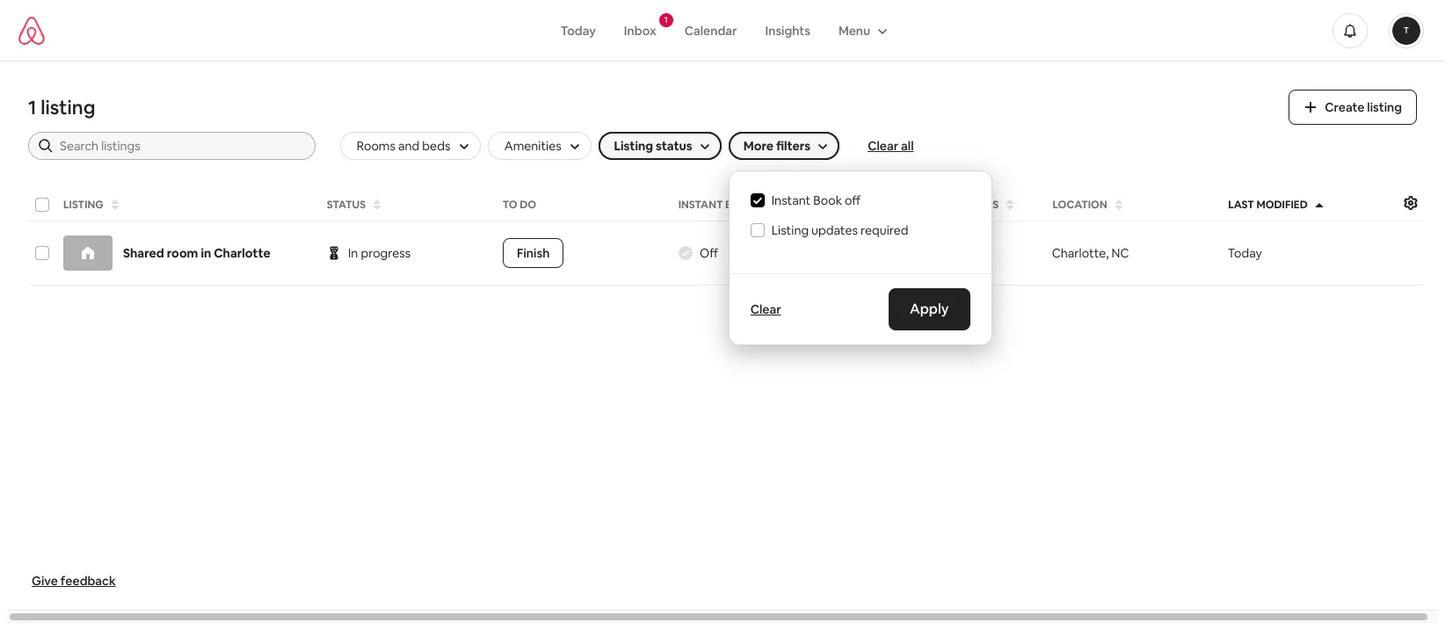 Task type: locate. For each thing, give the bounding box(es) containing it.
1 vertical spatial listing
[[772, 222, 809, 238]]

1 horizontal spatial listing
[[1367, 99, 1402, 115]]

in
[[201, 245, 211, 261]]

menu
[[839, 22, 871, 38]]

today
[[561, 22, 596, 38], [1228, 245, 1262, 261]]

0 horizontal spatial listing
[[63, 198, 104, 212]]

today left inbox
[[561, 22, 596, 38]]

clear for clear
[[751, 302, 781, 317]]

more
[[743, 138, 774, 154]]

book down more
[[726, 198, 757, 212]]

1
[[664, 14, 668, 25], [28, 95, 36, 120]]

1 horizontal spatial 1
[[664, 14, 668, 25]]

inbox
[[624, 22, 656, 38]]

1 listing heading
[[28, 95, 1268, 120]]

listing for create listing
[[1367, 99, 1402, 115]]

clear inside apply dialog
[[751, 302, 781, 317]]

0 horizontal spatial listing
[[41, 95, 95, 120]]

book inside button
[[726, 198, 757, 212]]

0 horizontal spatial book
[[726, 198, 757, 212]]

book
[[813, 193, 842, 208], [726, 198, 757, 212]]

feedback
[[61, 573, 116, 589]]

book inside apply dialog
[[813, 193, 842, 208]]

0 horizontal spatial instant
[[679, 198, 723, 212]]

give
[[32, 573, 58, 589]]

nc
[[1112, 245, 1129, 261]]

charlotte
[[214, 245, 270, 261]]

charlotte,
[[1052, 245, 1109, 261]]

calendar
[[685, 22, 737, 38]]

0 horizontal spatial clear
[[751, 302, 781, 317]]

1 horizontal spatial clear
[[868, 138, 899, 154]]

1 vertical spatial clear
[[751, 302, 781, 317]]

last modified
[[1228, 198, 1307, 212]]

filters
[[776, 138, 811, 154]]

off
[[700, 245, 718, 261]]

instant inside button
[[679, 198, 723, 212]]

location button
[[1047, 193, 1219, 217]]

0 horizontal spatial 1
[[28, 95, 36, 120]]

listing
[[41, 95, 95, 120], [1367, 99, 1402, 115]]

in progress
[[348, 245, 411, 261]]

0 vertical spatial clear
[[868, 138, 899, 154]]

last
[[1228, 198, 1254, 212]]

create listing
[[1325, 99, 1402, 115]]

clear
[[868, 138, 899, 154], [751, 302, 781, 317]]

1 inside inbox 1 calendar
[[664, 14, 668, 25]]

listing updates required
[[772, 222, 909, 238]]

more filters
[[743, 138, 811, 154]]

in
[[348, 245, 358, 261]]

baths
[[964, 198, 998, 212]]

clear all
[[868, 138, 914, 154]]

instant up off
[[679, 198, 723, 212]]

1 horizontal spatial book
[[813, 193, 842, 208]]

location
[[1052, 198, 1107, 212]]

status
[[327, 198, 366, 212]]

instant down filters
[[772, 193, 811, 208]]

apply button
[[889, 288, 970, 331]]

give feedback
[[32, 573, 116, 589]]

main navigation menu image
[[1392, 16, 1421, 44]]

1 horizontal spatial instant
[[772, 193, 811, 208]]

today down last
[[1228, 245, 1262, 261]]

0 vertical spatial listing
[[63, 198, 104, 212]]

all
[[901, 138, 914, 154]]

apply dialog
[[729, 171, 992, 345]]

bedrooms
[[787, 198, 846, 212]]

more filters button
[[729, 132, 840, 160]]

1 vertical spatial today
[[1228, 245, 1262, 261]]

0 horizontal spatial today
[[561, 22, 596, 38]]

baths button
[[959, 193, 1043, 217]]

calendar link
[[670, 14, 751, 47]]

instant inside apply dialog
[[772, 193, 811, 208]]

charlotte, nc
[[1052, 245, 1129, 261]]

instant for instant book
[[679, 198, 723, 212]]

listing
[[63, 198, 104, 212], [772, 222, 809, 238]]

1 horizontal spatial listing
[[772, 222, 809, 238]]

room
[[167, 245, 198, 261]]

book for instant book
[[726, 198, 757, 212]]

create
[[1325, 99, 1365, 115]]

insights
[[765, 22, 810, 38]]

listing inside 'button'
[[63, 198, 104, 212]]

book left "off"
[[813, 193, 842, 208]]

0 vertical spatial 1
[[664, 14, 668, 25]]

listing button
[[58, 193, 318, 217]]

instant
[[772, 193, 811, 208], [679, 198, 723, 212]]

apply
[[910, 300, 949, 318]]

listing inside apply dialog
[[772, 222, 809, 238]]



Task type: describe. For each thing, give the bounding box(es) containing it.
listing for listing updates required
[[772, 222, 809, 238]]

required
[[861, 222, 909, 238]]

instant book off
[[772, 193, 861, 208]]

instant book off image
[[679, 246, 693, 260]]

today link
[[547, 14, 610, 47]]

0 vertical spatial today
[[561, 22, 596, 38]]

shared
[[123, 245, 164, 261]]

clear for clear all
[[868, 138, 899, 154]]

listing for listing
[[63, 198, 104, 212]]

finish link
[[503, 238, 564, 268]]

inbox 1 calendar
[[624, 14, 737, 38]]

create listing link
[[1289, 90, 1417, 125]]

1 vertical spatial 1
[[28, 95, 36, 120]]

clear button
[[743, 294, 788, 324]]

shared room in charlotte
[[123, 245, 270, 261]]

clear all button
[[868, 137, 914, 155]]

bedrooms button
[[781, 193, 867, 217]]

modified
[[1256, 198, 1307, 212]]

1 horizontal spatial today
[[1228, 245, 1262, 261]]

menu button
[[824, 14, 899, 47]]

updates
[[811, 222, 858, 238]]

off
[[845, 193, 861, 208]]

1 listing
[[28, 95, 95, 120]]

last modified button
[[1223, 193, 1395, 217]]

progress
[[361, 245, 411, 261]]

finish
[[517, 245, 550, 261]]

instant for instant book off
[[772, 193, 811, 208]]

insights link
[[751, 14, 824, 47]]

instant book button
[[673, 193, 778, 217]]

status button
[[322, 193, 494, 217]]

Search text field
[[60, 137, 303, 155]]

instant book
[[679, 198, 757, 212]]

listing for 1 listing
[[41, 95, 95, 120]]

book for instant book off
[[813, 193, 842, 208]]

give feedback button
[[25, 566, 123, 596]]



Task type: vqa. For each thing, say whether or not it's contained in the screenshot.
listing
yes



